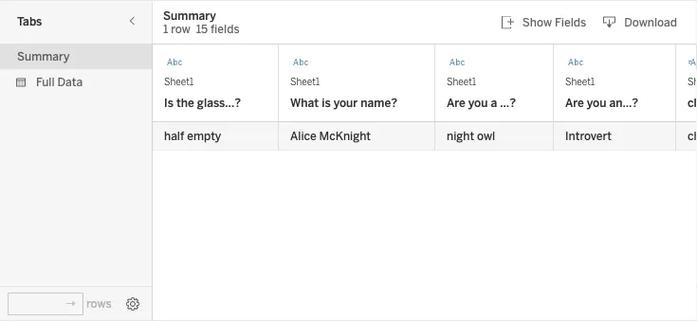 Task type: locate. For each thing, give the bounding box(es) containing it.
you left a
[[468, 96, 488, 110]]

1 horizontal spatial summary
[[163, 9, 216, 22]]

fields
[[211, 22, 240, 36]]

1 vertical spatial ch
[[688, 129, 697, 143]]

introvert
[[565, 129, 612, 143]]

is
[[164, 96, 174, 110]]

...?
[[500, 96, 516, 110]]

15
[[196, 22, 208, 36]]

summary inside summary table element
[[17, 49, 70, 63]]

show fields button
[[493, 10, 595, 35]]

summary 1 row  15 fields
[[163, 9, 240, 36]]

string image up "sheet1 are you a ...?"
[[447, 53, 466, 72]]

1 horizontal spatial row group
[[153, 122, 697, 151]]

string image up what
[[290, 53, 309, 72]]

2 are from the left
[[565, 96, 584, 110]]

string image
[[164, 53, 183, 72], [447, 53, 466, 72]]

rows
[[86, 297, 112, 311]]

sheet1 for is
[[164, 76, 194, 87]]

0 horizontal spatial summary
[[17, 49, 70, 63]]

1 horizontal spatial are
[[565, 96, 584, 110]]

ch inside row
[[688, 129, 697, 143]]

string image down fields
[[565, 53, 584, 72]]

4 sheet1 from the left
[[565, 76, 595, 87]]

are up night on the top right of the page
[[447, 96, 465, 110]]

are you an...?
[[565, 96, 638, 110]]

3 string image from the left
[[688, 53, 697, 72]]

string image down row
[[164, 53, 183, 72]]

0 vertical spatial summary
[[163, 9, 216, 22]]

2 ch from the top
[[688, 129, 697, 143]]

string image
[[290, 53, 309, 72], [565, 53, 584, 72], [688, 53, 697, 72]]

1 sheet1 from the left
[[164, 76, 194, 87]]

0 vertical spatial row group
[[0, 44, 152, 95]]

ch down sh
[[688, 96, 697, 110]]

sheet1 for are
[[565, 76, 595, 87]]

2 sheet1 from the left
[[290, 76, 320, 87]]

row group
[[0, 44, 152, 95], [153, 122, 697, 151]]

summary
[[163, 9, 216, 22], [17, 49, 70, 63]]

1 ch from the top
[[688, 96, 697, 110]]

tabs
[[17, 14, 42, 28]]

sheet1 up are you an...?
[[565, 76, 595, 87]]

show
[[522, 15, 552, 29]]

1 string image from the left
[[290, 53, 309, 72]]

1 vertical spatial summary
[[17, 49, 70, 63]]

an...?
[[609, 96, 638, 110]]

1 horizontal spatial you
[[587, 96, 606, 110]]

are
[[447, 96, 465, 110], [565, 96, 584, 110]]

0 horizontal spatial string image
[[164, 53, 183, 72]]

sheet1 up what
[[290, 76, 320, 87]]

alice
[[290, 129, 316, 143]]

2 horizontal spatial string image
[[688, 53, 697, 72]]

1 horizontal spatial string image
[[565, 53, 584, 72]]

string image up sh
[[688, 53, 697, 72]]

summary inside summary 1 row  15 fields
[[163, 9, 216, 22]]

1 horizontal spatial string image
[[447, 53, 466, 72]]

sheet1 for what
[[290, 76, 320, 87]]

you left an...?
[[587, 96, 606, 110]]

sheet1 inside "sheet1 are you a ...?"
[[447, 76, 476, 87]]

0 vertical spatial ch
[[688, 96, 697, 110]]

ch
[[688, 96, 697, 110], [688, 129, 697, 143]]

sheet1 up the
[[164, 76, 194, 87]]

1 vertical spatial row group
[[153, 122, 697, 151]]

2 string image from the left
[[565, 53, 584, 72]]

full data
[[36, 75, 83, 89]]

full
[[36, 75, 55, 89]]

row
[[153, 122, 697, 151]]

you
[[468, 96, 488, 110], [587, 96, 606, 110]]

summary table element
[[0, 44, 152, 69]]

3 sheet1 from the left
[[447, 76, 476, 87]]

empty
[[187, 129, 221, 143]]

you inside "sheet1 are you a ...?"
[[468, 96, 488, 110]]

1 string image from the left
[[164, 53, 183, 72]]

1 are from the left
[[447, 96, 465, 110]]

2 you from the left
[[587, 96, 606, 110]]

1
[[163, 22, 168, 36]]

summary for summary
[[17, 49, 70, 63]]

0 horizontal spatial you
[[468, 96, 488, 110]]

sheet1
[[164, 76, 194, 87], [290, 76, 320, 87], [447, 76, 476, 87], [565, 76, 595, 87]]

sheet1 up night on the top right of the page
[[447, 76, 476, 87]]

0 horizontal spatial string image
[[290, 53, 309, 72]]

are up introvert
[[565, 96, 584, 110]]

0 horizontal spatial are
[[447, 96, 465, 110]]

0 horizontal spatial row group
[[0, 44, 152, 95]]

ch down sh ch
[[688, 129, 697, 143]]

mcknight
[[319, 129, 371, 143]]

row containing half empty
[[153, 122, 697, 151]]

name?
[[361, 96, 397, 110]]

1 you from the left
[[468, 96, 488, 110]]



Task type: vqa. For each thing, say whether or not it's contained in the screenshot.
'Go to search' IMAGE
no



Task type: describe. For each thing, give the bounding box(es) containing it.
what is your name?
[[290, 96, 397, 110]]

is the glass...?
[[164, 96, 241, 110]]

night owl
[[447, 129, 495, 143]]

2 string image from the left
[[447, 53, 466, 72]]

sheet1 are you a ...?
[[447, 76, 516, 110]]

row group containing summary
[[0, 44, 152, 95]]

row group containing half empty
[[153, 122, 697, 151]]

show fields
[[522, 15, 586, 29]]

sh
[[688, 76, 697, 87]]

full data table element
[[0, 69, 152, 95]]

owl
[[477, 129, 495, 143]]

night
[[447, 129, 474, 143]]

is
[[322, 96, 331, 110]]

sh ch
[[688, 76, 697, 110]]

half
[[164, 129, 184, 143]]

row
[[171, 22, 190, 36]]

a
[[491, 96, 497, 110]]

are inside "sheet1 are you a ...?"
[[447, 96, 465, 110]]

your
[[334, 96, 358, 110]]

string image for what
[[290, 53, 309, 72]]

alice mcknight
[[290, 129, 371, 143]]

the
[[176, 96, 194, 110]]

string image for are
[[565, 53, 584, 72]]

summary for summary 1 row  15 fields
[[163, 9, 216, 22]]

rows text field
[[8, 293, 83, 316]]

data
[[57, 75, 83, 89]]

what
[[290, 96, 319, 110]]

fields
[[555, 15, 586, 29]]

half empty
[[164, 129, 221, 143]]

glass...?
[[197, 96, 241, 110]]

view data table grid
[[153, 45, 697, 321]]



